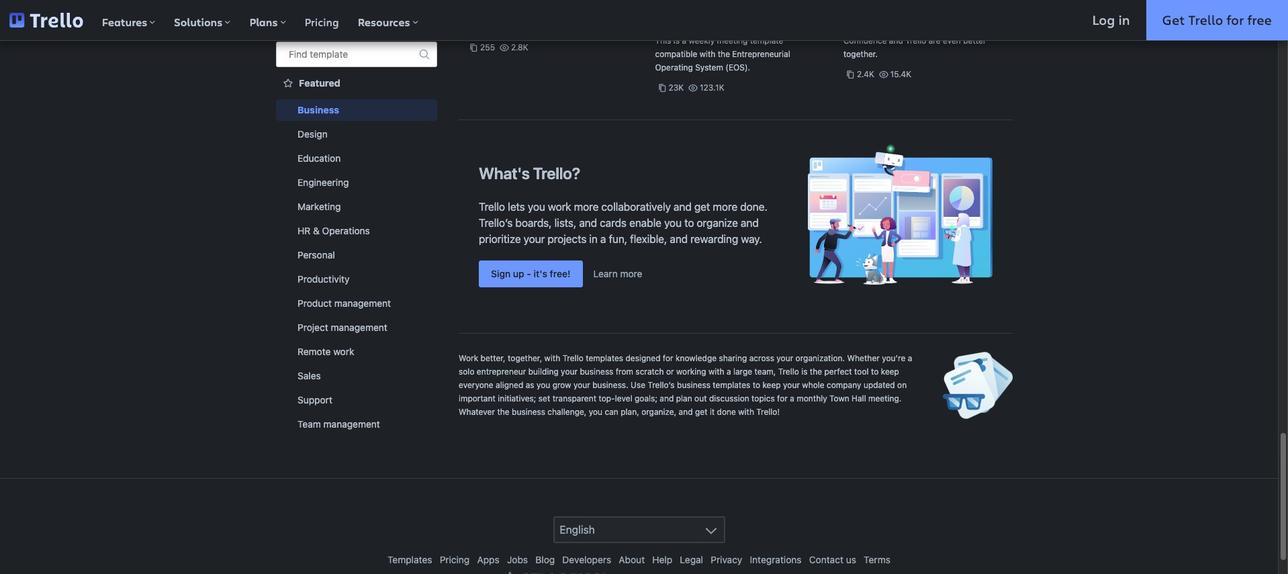 Task type: locate. For each thing, give the bounding box(es) containing it.
in left fun,
[[589, 233, 598, 245]]

us
[[846, 554, 857, 566]]

2 vertical spatial management
[[324, 419, 380, 430]]

1 vertical spatial template
[[310, 48, 348, 60]]

log in
[[1093, 11, 1130, 29]]

pricing for the right pricing link
[[440, 554, 470, 566]]

pricing link left apps
[[440, 554, 470, 566]]

1 vertical spatial for
[[663, 353, 674, 363]]

tool
[[855, 367, 869, 377]]

productivity
[[298, 273, 350, 285]]

the up 'whole'
[[810, 367, 822, 377]]

system
[[695, 62, 723, 73]]

a inside trello lets you work more collaboratively and get more done. trello's boards, lists, and cards enable you to organize and prioritize your projects in a fun, flexible, and rewarding way.
[[601, 233, 606, 245]]

template inside field
[[310, 48, 348, 60]]

is right this at top right
[[674, 36, 680, 46]]

1 vertical spatial pricing link
[[440, 554, 470, 566]]

grow
[[553, 380, 571, 390]]

1 vertical spatial in
[[589, 233, 598, 245]]

and inside 'confluence and trello are even better together.'
[[889, 36, 903, 46]]

product
[[298, 298, 332, 309]]

trello?
[[533, 164, 580, 183]]

trello image
[[9, 13, 83, 28], [10, 13, 83, 28]]

1 horizontal spatial in
[[1119, 11, 1130, 29]]

template
[[750, 36, 784, 46], [310, 48, 348, 60]]

keep down team, at bottom
[[763, 380, 781, 390]]

discussion
[[709, 394, 750, 404]]

with down sharing
[[709, 367, 725, 377]]

pricing link up find template
[[295, 0, 348, 40]]

done.
[[740, 201, 768, 213]]

0 vertical spatial trello's
[[479, 217, 513, 229]]

keep
[[881, 367, 899, 377], [763, 380, 781, 390]]

is inside the this is a weekly meeting template compatible with the entrepreneurial operating system (eos).
[[674, 36, 680, 46]]

0 vertical spatial templates
[[586, 353, 623, 363]]

sales link
[[276, 365, 437, 387]]

learn more
[[594, 268, 643, 279]]

123.1k
[[700, 83, 725, 93]]

template up the entrepreneurial
[[750, 36, 784, 46]]

0 horizontal spatial template
[[310, 48, 348, 60]]

0 vertical spatial pricing
[[305, 15, 339, 29]]

integrations
[[750, 554, 802, 566]]

0 vertical spatial pricing link
[[295, 0, 348, 40]]

0 horizontal spatial pricing link
[[295, 0, 348, 40]]

0 vertical spatial is
[[674, 36, 680, 46]]

1 vertical spatial the
[[810, 367, 822, 377]]

pricing for pricing link to the top
[[305, 15, 339, 29]]

template inside the this is a weekly meeting template compatible with the entrepreneurial operating system (eos).
[[750, 36, 784, 46]]

get inside trello lets you work more collaboratively and get more done. trello's boards, lists, and cards enable you to organize and prioritize your projects in a fun, flexible, and rewarding way.
[[695, 201, 710, 213]]

0 vertical spatial work
[[548, 201, 571, 213]]

perfect
[[825, 367, 852, 377]]

management inside project management link
[[331, 322, 387, 333]]

a left large
[[727, 367, 731, 377]]

0 horizontal spatial templates
[[586, 353, 623, 363]]

to left organize
[[685, 217, 694, 229]]

terms
[[864, 554, 891, 566]]

0 vertical spatial to
[[685, 217, 694, 229]]

0 horizontal spatial to
[[685, 217, 694, 229]]

0 horizontal spatial more
[[574, 201, 599, 213]]

1 horizontal spatial for
[[777, 394, 788, 404]]

0 horizontal spatial for
[[663, 353, 674, 363]]

Find template field
[[276, 42, 437, 67]]

business down initiatives;
[[512, 407, 545, 417]]

templates
[[388, 554, 432, 566]]

and right the confluence
[[889, 36, 903, 46]]

a up compatible
[[682, 36, 687, 46]]

get left it at the bottom right of page
[[695, 407, 708, 417]]

with right done
[[738, 407, 754, 417]]

1 vertical spatial get
[[695, 407, 708, 417]]

pricing left apps
[[440, 554, 470, 566]]

for left free
[[1227, 11, 1244, 29]]

0 horizontal spatial pricing
[[305, 15, 339, 29]]

1 vertical spatial is
[[802, 367, 808, 377]]

1 horizontal spatial work
[[548, 201, 571, 213]]

for up or
[[663, 353, 674, 363]]

trello's down or
[[648, 380, 675, 390]]

0 horizontal spatial trello's
[[479, 217, 513, 229]]

better,
[[481, 353, 506, 363]]

template up featured at the left of page
[[310, 48, 348, 60]]

0 horizontal spatial in
[[589, 233, 598, 245]]

solutions
[[174, 15, 223, 30]]

way.
[[741, 233, 762, 245]]

trello right get
[[1189, 11, 1224, 29]]

terms link
[[864, 554, 891, 566]]

enable
[[630, 217, 662, 229]]

2.8k
[[511, 42, 528, 52]]

business down working
[[677, 380, 711, 390]]

and down plan
[[679, 407, 693, 417]]

2 vertical spatial for
[[777, 394, 788, 404]]

business.
[[593, 380, 629, 390]]

entrepreneur
[[477, 367, 526, 377]]

a right you're
[[908, 353, 913, 363]]

the down initiatives;
[[497, 407, 510, 417]]

pricing up find template
[[305, 15, 339, 29]]

out
[[695, 394, 707, 404]]

your
[[524, 233, 545, 245], [777, 353, 794, 363], [561, 367, 578, 377], [574, 380, 590, 390], [783, 380, 800, 390]]

0 horizontal spatial keep
[[763, 380, 781, 390]]

2 vertical spatial the
[[497, 407, 510, 417]]

0 vertical spatial keep
[[881, 367, 899, 377]]

1 horizontal spatial more
[[620, 268, 643, 279]]

1 horizontal spatial pricing
[[440, 554, 470, 566]]

get trello for free link
[[1146, 0, 1288, 40]]

for
[[1227, 11, 1244, 29], [663, 353, 674, 363], [777, 394, 788, 404]]

to right tool
[[871, 367, 879, 377]]

1 horizontal spatial template
[[750, 36, 784, 46]]

1 vertical spatial management
[[331, 322, 387, 333]]

team
[[298, 419, 321, 430]]

the inside the this is a weekly meeting template compatible with the entrepreneurial operating system (eos).
[[718, 49, 730, 59]]

2 horizontal spatial to
[[871, 367, 879, 377]]

team,
[[755, 367, 776, 377]]

find template
[[289, 48, 348, 60]]

trello lets you work more collaboratively and get more done. trello's boards, lists, and cards enable you to organize and prioritize your projects in a fun, flexible, and rewarding way.
[[479, 201, 768, 245]]

management
[[334, 298, 391, 309], [331, 322, 387, 333], [324, 419, 380, 430]]

a left monthly
[[790, 394, 795, 404]]

trello!
[[757, 407, 780, 417]]

organize,
[[642, 407, 677, 417]]

are
[[929, 36, 941, 46]]

keep down you're
[[881, 367, 899, 377]]

is
[[674, 36, 680, 46], [802, 367, 808, 377]]

0 horizontal spatial business
[[512, 407, 545, 417]]

0 vertical spatial management
[[334, 298, 391, 309]]

2 horizontal spatial business
[[677, 380, 711, 390]]

1 horizontal spatial keep
[[881, 367, 899, 377]]

trello's up prioritize
[[479, 217, 513, 229]]

sign
[[491, 268, 511, 279]]

the
[[718, 49, 730, 59], [810, 367, 822, 377], [497, 407, 510, 417]]

more up lists,
[[574, 201, 599, 213]]

with up building
[[545, 353, 560, 363]]

1 horizontal spatial is
[[802, 367, 808, 377]]

updated
[[864, 380, 895, 390]]

plans
[[250, 15, 278, 30]]

1 vertical spatial keep
[[763, 380, 781, 390]]

0 vertical spatial for
[[1227, 11, 1244, 29]]

more right learn
[[620, 268, 643, 279]]

marketing
[[298, 201, 341, 212]]

1 vertical spatial trello's
[[648, 380, 675, 390]]

get up organize
[[695, 201, 710, 213]]

0 horizontal spatial the
[[497, 407, 510, 417]]

more
[[574, 201, 599, 213], [713, 201, 738, 213], [620, 268, 643, 279]]

1 vertical spatial pricing
[[440, 554, 470, 566]]

with up system
[[700, 49, 716, 59]]

for right topics
[[777, 394, 788, 404]]

work down project management
[[333, 346, 354, 357]]

0 vertical spatial in
[[1119, 11, 1130, 29]]

is up 'whole'
[[802, 367, 808, 377]]

cards
[[600, 217, 627, 229]]

management inside the product management link
[[334, 298, 391, 309]]

you
[[528, 201, 545, 213], [664, 217, 682, 229], [537, 380, 550, 390], [589, 407, 603, 417]]

templates up from at the left bottom of the page
[[586, 353, 623, 363]]

and up the way.
[[741, 217, 759, 229]]

meeting.
[[869, 394, 902, 404]]

engineering link
[[276, 172, 437, 193]]

in inside trello lets you work more collaboratively and get more done. trello's boards, lists, and cards enable you to organize and prioritize your projects in a fun, flexible, and rewarding way.
[[589, 233, 598, 245]]

2 vertical spatial to
[[753, 380, 760, 390]]

(eos).
[[726, 62, 750, 73]]

it's
[[534, 268, 548, 279]]

trello inside trello lets you work more collaboratively and get more done. trello's boards, lists, and cards enable you to organize and prioritize your projects in a fun, flexible, and rewarding way.
[[479, 201, 505, 213]]

whatever
[[459, 407, 495, 417]]

learn more link
[[594, 268, 643, 279]]

designed
[[626, 353, 661, 363]]

business up the business.
[[580, 367, 614, 377]]

sales
[[298, 370, 321, 382]]

0 horizontal spatial work
[[333, 346, 354, 357]]

trello's inside work better, together, with trello templates designed for knowledge sharing across your organization. whether you're a solo entrepreneur building your business from scratch or working with a large team, trello is the perfect tool to keep everyone aligned as you grow your business. use trello's business templates to keep your whole company updated on important initiatives; set transparent top-level goals; and plan out discussion topics for a monthly town hall meeting. whatever the business challenge, you can plan, organize, and get it done with trello!
[[648, 380, 675, 390]]

0 vertical spatial template
[[750, 36, 784, 46]]

trello left lets
[[479, 201, 505, 213]]

trello left are
[[906, 36, 927, 46]]

whole
[[802, 380, 825, 390]]

management down productivity link
[[334, 298, 391, 309]]

0 horizontal spatial is
[[674, 36, 680, 46]]

work up lists,
[[548, 201, 571, 213]]

management inside team management link
[[324, 419, 380, 430]]

you right the enable
[[664, 217, 682, 229]]

-
[[527, 268, 531, 279]]

templates up discussion
[[713, 380, 751, 390]]

1 horizontal spatial the
[[718, 49, 730, 59]]

with
[[700, 49, 716, 59], [545, 353, 560, 363], [709, 367, 725, 377], [738, 407, 754, 417]]

0 vertical spatial business
[[580, 367, 614, 377]]

product management link
[[276, 293, 437, 314]]

pricing
[[305, 15, 339, 29], [440, 554, 470, 566]]

together,
[[508, 353, 542, 363]]

2 horizontal spatial more
[[713, 201, 738, 213]]

0 vertical spatial get
[[695, 201, 710, 213]]

work
[[459, 353, 478, 363]]

1 vertical spatial work
[[333, 346, 354, 357]]

management down the product management link
[[331, 322, 387, 333]]

your down boards,
[[524, 233, 545, 245]]

1 vertical spatial templates
[[713, 380, 751, 390]]

to up topics
[[753, 380, 760, 390]]

1 horizontal spatial trello's
[[648, 380, 675, 390]]

in right log
[[1119, 11, 1130, 29]]

organize
[[697, 217, 738, 229]]

a left fun,
[[601, 233, 606, 245]]

trello up grow
[[563, 353, 584, 363]]

your right across
[[777, 353, 794, 363]]

apps
[[477, 554, 500, 566]]

templates link
[[388, 554, 432, 566]]

and right 'flexible,'
[[670, 233, 688, 245]]

more up organize
[[713, 201, 738, 213]]

0 vertical spatial the
[[718, 49, 730, 59]]

management down support "link"
[[324, 419, 380, 430]]

legal
[[680, 554, 703, 566]]

1 horizontal spatial templates
[[713, 380, 751, 390]]

the down meeting
[[718, 49, 730, 59]]

collaboratively
[[602, 201, 671, 213]]

jobs link
[[507, 554, 528, 566]]



Task type: describe. For each thing, give the bounding box(es) containing it.
developers link
[[563, 554, 611, 566]]

about link
[[619, 554, 645, 566]]

product management
[[298, 298, 391, 309]]

management for project management
[[331, 322, 387, 333]]

free
[[1248, 11, 1272, 29]]

you down building
[[537, 380, 550, 390]]

together.
[[844, 49, 878, 59]]

marketing link
[[276, 196, 437, 218]]

your left 'whole'
[[783, 380, 800, 390]]

can
[[605, 407, 619, 417]]

business
[[298, 104, 339, 116]]

&
[[313, 225, 320, 236]]

learn
[[594, 268, 618, 279]]

your inside trello lets you work more collaboratively and get more done. trello's boards, lists, and cards enable you to organize and prioritize your projects in a fun, flexible, and rewarding way.
[[524, 233, 545, 245]]

featured
[[299, 77, 341, 89]]

blog link
[[536, 554, 555, 566]]

projects
[[548, 233, 587, 245]]

work inside trello lets you work more collaboratively and get more done. trello's boards, lists, and cards enable you to organize and prioritize your projects in a fun, flexible, and rewarding way.
[[548, 201, 571, 213]]

2 horizontal spatial for
[[1227, 11, 1244, 29]]

hr
[[298, 225, 311, 236]]

developers
[[563, 554, 611, 566]]

a inside the this is a weekly meeting template compatible with the entrepreneurial operating system (eos).
[[682, 36, 687, 46]]

work better, together, with trello templates designed for knowledge sharing across your organization. whether you're a solo entrepreneur building your business from scratch or working with a large team, trello is the perfect tool to keep everyone aligned as you grow your business. use trello's business templates to keep your whole company updated on important initiatives; set transparent top-level goals; and plan out discussion topics for a monthly town hall meeting. whatever the business challenge, you can plan, organize, and get it done with trello!
[[459, 353, 913, 417]]

plan
[[676, 394, 692, 404]]

is inside work better, together, with trello templates designed for knowledge sharing across your organization. whether you're a solo entrepreneur building your business from scratch or working with a large team, trello is the perfect tool to keep everyone aligned as you grow your business. use trello's business templates to keep your whole company updated on important initiatives; set transparent top-level goals; and plan out discussion topics for a monthly town hall meeting. whatever the business challenge, you can plan, organize, and get it done with trello!
[[802, 367, 808, 377]]

contact us link
[[809, 554, 857, 566]]

transparent
[[553, 394, 597, 404]]

project management link
[[276, 317, 437, 339]]

on
[[898, 380, 907, 390]]

1 vertical spatial to
[[871, 367, 879, 377]]

set
[[539, 394, 550, 404]]

free!
[[550, 268, 571, 279]]

help link
[[653, 554, 673, 566]]

and right lists,
[[579, 217, 597, 229]]

better
[[963, 36, 987, 46]]

management for team management
[[324, 419, 380, 430]]

management for product management
[[334, 298, 391, 309]]

sign up - it's free! button
[[479, 261, 583, 288]]

to inside trello lets you work more collaboratively and get more done. trello's boards, lists, and cards enable you to organize and prioritize your projects in a fun, flexible, and rewarding way.
[[685, 217, 694, 229]]

with inside the this is a weekly meeting template compatible with the entrepreneurial operating system (eos).
[[700, 49, 716, 59]]

2.4k
[[857, 69, 875, 79]]

use
[[631, 380, 646, 390]]

get inside work better, together, with trello templates designed for knowledge sharing across your organization. whether you're a solo entrepreneur building your business from scratch or working with a large team, trello is the perfect tool to keep everyone aligned as you grow your business. use trello's business templates to keep your whole company updated on important initiatives; set transparent top-level goals; and plan out discussion topics for a monthly town hall meeting. whatever the business challenge, you can plan, organize, and get it done with trello!
[[695, 407, 708, 417]]

knowledge
[[676, 353, 717, 363]]

scratch
[[636, 367, 664, 377]]

resources
[[358, 15, 410, 30]]

find
[[289, 48, 307, 60]]

business icon image
[[926, 351, 1013, 421]]

remote work link
[[276, 341, 437, 363]]

project
[[298, 322, 328, 333]]

contact us
[[809, 554, 857, 566]]

this
[[655, 36, 671, 46]]

business link
[[276, 99, 437, 121]]

lists,
[[555, 217, 577, 229]]

log
[[1093, 11, 1115, 29]]

plans button
[[240, 0, 295, 40]]

trello right team, at bottom
[[778, 367, 799, 377]]

or
[[666, 367, 674, 377]]

working
[[677, 367, 706, 377]]

1 vertical spatial business
[[677, 380, 711, 390]]

entrepreneurial
[[732, 49, 791, 59]]

support
[[298, 394, 333, 406]]

even
[[943, 36, 961, 46]]

help
[[653, 554, 673, 566]]

organization.
[[796, 353, 845, 363]]

1 horizontal spatial to
[[753, 380, 760, 390]]

255
[[480, 42, 495, 52]]

legal link
[[680, 554, 703, 566]]

1 horizontal spatial business
[[580, 367, 614, 377]]

solo
[[459, 367, 475, 377]]

featured link
[[276, 73, 437, 94]]

flexible,
[[630, 233, 667, 245]]

1 horizontal spatial pricing link
[[440, 554, 470, 566]]

compatible
[[655, 49, 698, 59]]

jobs
[[507, 554, 528, 566]]

you left can
[[589, 407, 603, 417]]

blog
[[536, 554, 555, 566]]

level
[[615, 394, 633, 404]]

15.4k
[[891, 69, 912, 79]]

features
[[102, 15, 147, 30]]

trello inside 'confluence and trello are even better together.'
[[906, 36, 927, 46]]

up
[[513, 268, 525, 279]]

2 vertical spatial business
[[512, 407, 545, 417]]

as
[[526, 380, 534, 390]]

trello's inside trello lets you work more collaboratively and get more done. trello's boards, lists, and cards enable you to organize and prioritize your projects in a fun, flexible, and rewarding way.
[[479, 217, 513, 229]]

about
[[619, 554, 645, 566]]

your up transparent at left
[[574, 380, 590, 390]]

and up rewarding
[[674, 201, 692, 213]]

resources button
[[348, 0, 428, 40]]

education
[[298, 152, 341, 164]]

privacy
[[711, 554, 743, 566]]

log in link
[[1077, 0, 1146, 40]]

it
[[710, 407, 715, 417]]

hr & operations link
[[276, 220, 437, 242]]

you up boards,
[[528, 201, 545, 213]]

boards,
[[516, 217, 552, 229]]

personal link
[[276, 245, 437, 266]]

and up the organize,
[[660, 394, 674, 404]]

important
[[459, 394, 496, 404]]

town
[[830, 394, 850, 404]]

your up grow
[[561, 367, 578, 377]]

features button
[[92, 0, 165, 40]]

prioritize
[[479, 233, 521, 245]]

get trello for free
[[1163, 11, 1272, 29]]

everyone
[[459, 380, 494, 390]]

productivity link
[[276, 269, 437, 290]]

2 horizontal spatial the
[[810, 367, 822, 377]]

design
[[298, 128, 328, 140]]

team management
[[298, 419, 380, 430]]

rewarding
[[691, 233, 738, 245]]



Task type: vqa. For each thing, say whether or not it's contained in the screenshot.
right Pricing "link"
yes



